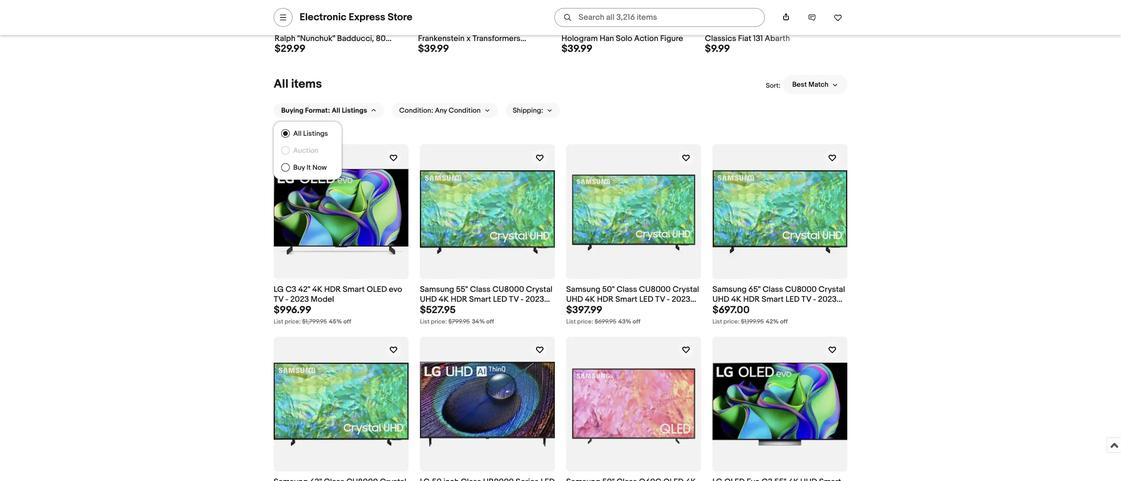 Task type: describe. For each thing, give the bounding box(es) containing it.
hot wheels car culture modern classics fiat 131 abarth : quick view image
[[705, 0, 841, 18]]

universal
[[468, 24, 502, 33]]

$996.99
[[274, 305, 312, 317]]

star
[[590, 24, 605, 33]]

buying
[[281, 106, 304, 115]]

culture
[[765, 24, 792, 33]]

electronic express store
[[300, 11, 413, 24]]

samsung 65" class cu8000 crystal uhd 4k hdr smart led tv - 2023 model
[[713, 285, 846, 314]]

car
[[750, 24, 763, 33]]

class for $697.00
[[763, 285, 784, 295]]

lg c3 42" 4k hdr smart oled evo tv - 2023 model button
[[274, 285, 409, 305]]

electronic
[[300, 11, 347, 24]]

wheels
[[721, 24, 748, 33]]

monsters
[[504, 24, 538, 33]]

best
[[793, 80, 808, 89]]

uhd for $527.95
[[420, 295, 437, 305]]

samsung 55" class cu8000 crystal uhd 4k hdr smart led tv - 2023 model button
[[420, 285, 555, 314]]

auction
[[294, 146, 319, 155]]

samsung 65" class cu8000 crystal uhd 4k hdr smart led tv - 2023 model button
[[713, 285, 848, 314]]

1 horizontal spatial transformers
[[473, 34, 521, 43]]

$699.95
[[595, 318, 617, 326]]

all for all items
[[274, 77, 289, 92]]

hasbro g.i. joe classified series 6" ralph "nunchuk" badducci, 80 action figure : quick view image
[[275, 0, 411, 18]]

price: for $996.99
[[285, 318, 301, 326]]

$799.95
[[449, 318, 470, 326]]

figure for $29.99
[[301, 44, 324, 53]]

samsung for $527.95
[[420, 285, 454, 295]]

lg c3 42" 4k hdr smart oled evo tv - 2023 model
[[274, 285, 403, 305]]

off for $996.99
[[344, 318, 351, 326]]

samsung 43" class cu8000 crystal  led 4k uhd tizen smart tv : quick view image
[[274, 363, 409, 446]]

listings inside 'radio item'
[[304, 130, 329, 139]]

all items
[[274, 77, 322, 92]]

samsung 55" class cu8000 crystal uhd 4k hdr smart led tv - 2023 model
[[420, 285, 553, 314]]

tv for $397.99
[[656, 295, 666, 305]]

4k for $397.99
[[585, 295, 596, 305]]

it
[[307, 163, 311, 172]]

list for $527.95
[[420, 318, 430, 326]]

save this seller electronic_express image
[[834, 13, 843, 22]]

frankentron
[[418, 44, 462, 53]]

131
[[754, 34, 764, 43]]

classified
[[333, 24, 370, 33]]

4k inside lg c3 42" 4k hdr smart oled evo tv - 2023 model
[[312, 285, 323, 295]]

hot wheels car culture modern classics fiat 131 abarth button
[[705, 24, 841, 44]]

abarth
[[765, 34, 791, 43]]

any
[[435, 106, 447, 115]]

series inside hasbro g.i. joe classified series 6" ralph "nunchuk" badducci, 80 action figure
[[372, 24, 395, 33]]

figure for $39.99
[[661, 34, 684, 43]]

frankenstein
[[418, 34, 465, 43]]

34%
[[472, 318, 485, 326]]

4k for $697.00
[[732, 295, 742, 305]]

hdr for $397.99
[[597, 295, 614, 305]]

lg
[[274, 285, 284, 295]]

smart for $527.95
[[470, 295, 492, 305]]

model for $697.00
[[713, 305, 736, 314]]

buy
[[294, 163, 305, 172]]

led for $697.00
[[786, 295, 800, 305]]

best match
[[793, 80, 829, 89]]

$39.99 for transformers universal monsters frankenstein x transformers frankentron figure
[[418, 43, 449, 55]]

fiat
[[739, 34, 752, 43]]

best match button
[[783, 75, 848, 94]]

$397.99 list price: $699.95 43% off
[[567, 305, 641, 326]]

evo
[[389, 285, 403, 295]]

all listings
[[294, 130, 329, 139]]

samsung 50" class cu8000 crystal uhd 4k hdr smart led tv - 2023 model : quick view image
[[567, 145, 702, 280]]

45%
[[329, 318, 342, 326]]

- inside lg c3 42" 4k hdr smart oled evo tv - 2023 model
[[286, 295, 289, 305]]

buy it now
[[294, 163, 327, 172]]

crystal for $527.95
[[526, 285, 553, 295]]

series inside hasbro star wars the black series 6" hologram han solo action figure
[[664, 24, 687, 33]]

lg oled evo c3 55" 4k uhd smart upscaling 4k tv - 2023 model : quick view image
[[713, 363, 848, 446]]

class for $397.99
[[617, 285, 638, 295]]

42%
[[766, 318, 779, 326]]

shipping:
[[513, 106, 544, 115]]

joe
[[318, 24, 332, 33]]

the
[[627, 24, 640, 33]]

43%
[[619, 318, 632, 326]]

figure inside the "transformers universal monsters frankenstein x transformers frankentron figure"
[[464, 44, 487, 53]]

match
[[809, 80, 829, 89]]

all for all listings
[[294, 130, 302, 139]]

list for $397.99
[[567, 318, 576, 326]]

class for $527.95
[[470, 285, 491, 295]]

hasbro for $29.99
[[275, 24, 301, 33]]

shipping: button
[[506, 103, 561, 118]]

hdr for $697.00
[[744, 295, 760, 305]]

hdr inside lg c3 42" 4k hdr smart oled evo tv - 2023 model
[[324, 285, 341, 295]]

$697.00
[[713, 305, 750, 317]]

hdr for $527.95
[[451, 295, 468, 305]]

cu8000 for $527.95
[[493, 285, 525, 295]]

lg c3 42" 4k hdr smart oled evo tv - 2023 model : quick view image
[[274, 169, 409, 255]]

x
[[467, 34, 471, 43]]

black
[[642, 24, 662, 33]]

buying format: all listings button
[[274, 103, 384, 118]]

list for $996.99
[[274, 318, 284, 326]]

samsung 65" class cu8000 crystal uhd 4k hdr smart led tv - 2023 model : quick view image
[[713, 145, 848, 280]]

42"
[[298, 285, 311, 295]]

"nunchuk"
[[298, 34, 336, 43]]

badducci,
[[337, 34, 374, 43]]

items
[[291, 77, 322, 92]]

samsung for $697.00
[[713, 285, 747, 295]]

cu8000 for $697.00
[[786, 285, 817, 295]]

samsung 50" class cu8000 crystal uhd 4k hdr smart led tv - 2023 model button
[[567, 285, 702, 314]]

store
[[388, 11, 413, 24]]

format:
[[305, 106, 330, 115]]

tv for $697.00
[[802, 295, 812, 305]]

menu containing all listings
[[274, 126, 342, 180]]

transformers universal monsters frankenstein x transformers frankentron figure button
[[418, 24, 554, 53]]

$1,799.95
[[302, 318, 327, 326]]

65"
[[749, 285, 761, 295]]

all inside popup button
[[332, 106, 341, 115]]

han
[[600, 34, 615, 43]]

$1,199.95
[[742, 318, 765, 326]]

buying format: all listings
[[281, 106, 367, 115]]



Task type: vqa. For each thing, say whether or not it's contained in the screenshot.
the Kitchen
no



Task type: locate. For each thing, give the bounding box(es) containing it.
0 horizontal spatial listings
[[304, 130, 329, 139]]

4 2023 from the left
[[819, 295, 837, 305]]

series up 80
[[372, 24, 395, 33]]

smart up 42%
[[762, 295, 784, 305]]

off inside $527.95 list price: $799.95 34% off
[[487, 318, 494, 326]]

2 $39.99 from the left
[[562, 43, 593, 55]]

3 led from the left
[[786, 295, 800, 305]]

1 tv from the left
[[274, 295, 284, 305]]

4k inside samsung 65" class cu8000 crystal uhd 4k hdr smart led tv - 2023 model
[[732, 295, 742, 305]]

4 list from the left
[[713, 318, 723, 326]]

6" down store
[[397, 24, 405, 33]]

4k
[[312, 285, 323, 295], [439, 295, 449, 305], [585, 295, 596, 305], [732, 295, 742, 305]]

solo
[[616, 34, 633, 43]]

price: down $996.99 at the left bottom of page
[[285, 318, 301, 326]]

samsung 50" class cu8000 crystal uhd 4k hdr smart led tv - 2023 model
[[567, 285, 700, 314]]

3 uhd from the left
[[713, 295, 730, 305]]

$397.99
[[567, 305, 603, 317]]

0 horizontal spatial cu8000
[[493, 285, 525, 295]]

list down $996.99 at the left bottom of page
[[274, 318, 284, 326]]

hasbro g.i. joe classified series 6" ralph "nunchuk" badducci, 80 action figure
[[275, 24, 405, 53]]

1 - from the left
[[286, 295, 289, 305]]

$527.95
[[420, 305, 456, 317]]

action inside hasbro g.i. joe classified series 6" ralph "nunchuk" badducci, 80 action figure
[[275, 44, 299, 53]]

0 horizontal spatial figure
[[301, 44, 324, 53]]

action for $29.99
[[275, 44, 299, 53]]

1 horizontal spatial class
[[617, 285, 638, 295]]

2023 inside 'samsung 50" class cu8000 crystal uhd 4k hdr smart led tv - 2023 model'
[[672, 295, 691, 305]]

2 series from the left
[[664, 24, 687, 33]]

2 list from the left
[[420, 318, 430, 326]]

3 off from the left
[[633, 318, 641, 326]]

- for $397.99
[[667, 295, 670, 305]]

1 led from the left
[[493, 295, 508, 305]]

1 list from the left
[[274, 318, 284, 326]]

$29.99
[[275, 43, 306, 55]]

- for $697.00
[[814, 295, 817, 305]]

hasbro up hologram at the top right
[[562, 24, 589, 33]]

led for $397.99
[[640, 295, 654, 305]]

now
[[313, 163, 327, 172]]

1 vertical spatial transformers
[[473, 34, 521, 43]]

2 uhd from the left
[[567, 295, 584, 305]]

model inside 'samsung 50" class cu8000 crystal uhd 4k hdr smart led tv - 2023 model'
[[567, 305, 590, 314]]

1 cu8000 from the left
[[493, 285, 525, 295]]

4 - from the left
[[814, 295, 817, 305]]

Search all 3,216 items field
[[555, 8, 765, 27]]

3 - from the left
[[667, 295, 670, 305]]

price: inside $527.95 list price: $799.95 34% off
[[431, 318, 447, 326]]

$39.99 for hasbro star wars the black series 6" hologram han solo action figure
[[562, 43, 593, 55]]

uhd
[[420, 295, 437, 305], [567, 295, 584, 305], [713, 295, 730, 305]]

2 samsung from the left
[[567, 285, 601, 295]]

0 horizontal spatial class
[[470, 285, 491, 295]]

all
[[274, 77, 289, 92], [332, 106, 341, 115], [294, 130, 302, 139]]

2023 inside samsung 65" class cu8000 crystal uhd 4k hdr smart led tv - 2023 model
[[819, 295, 837, 305]]

auction radio item
[[281, 146, 334, 156]]

1 horizontal spatial uhd
[[567, 295, 584, 305]]

c3
[[286, 285, 297, 295]]

listings right format: on the left of the page
[[342, 106, 367, 115]]

4k up '$799.95'
[[439, 295, 449, 305]]

model inside lg c3 42" 4k hdr smart oled evo tv - 2023 model
[[311, 295, 334, 305]]

0 horizontal spatial series
[[372, 24, 395, 33]]

2 horizontal spatial samsung
[[713, 285, 747, 295]]

action down ralph
[[275, 44, 299, 53]]

off right the 43%
[[633, 318, 641, 326]]

cu8000 right 65"
[[786, 285, 817, 295]]

list down $397.99
[[567, 318, 576, 326]]

0 horizontal spatial hasbro
[[275, 24, 301, 33]]

tv
[[274, 295, 284, 305], [509, 295, 519, 305], [656, 295, 666, 305], [802, 295, 812, 305]]

1 $39.99 from the left
[[418, 43, 449, 55]]

hasbro star wars the black series 6" hologram han solo action figure
[[562, 24, 696, 43]]

class right 55"
[[470, 285, 491, 295]]

off right 42%
[[781, 318, 788, 326]]

50"
[[603, 285, 615, 295]]

55"
[[456, 285, 469, 295]]

cu8000 inside samsung 55" class cu8000 crystal uhd 4k hdr smart led tv - 2023 model
[[493, 285, 525, 295]]

1 horizontal spatial series
[[664, 24, 687, 33]]

0 horizontal spatial led
[[493, 295, 508, 305]]

4k for $527.95
[[439, 295, 449, 305]]

hasbro g.i. joe classified series 6" ralph "nunchuk" badducci, 80 action figure button
[[275, 24, 411, 53]]

action down black
[[635, 34, 659, 43]]

1 horizontal spatial figure
[[464, 44, 487, 53]]

class inside samsung 65" class cu8000 crystal uhd 4k hdr smart led tv - 2023 model
[[763, 285, 784, 295]]

figure down the x
[[464, 44, 487, 53]]

1 samsung from the left
[[420, 285, 454, 295]]

3 samsung from the left
[[713, 285, 747, 295]]

express
[[349, 11, 386, 24]]

uhd for $397.99
[[567, 295, 584, 305]]

samsung inside samsung 55" class cu8000 crystal uhd 4k hdr smart led tv - 2023 model
[[420, 285, 454, 295]]

$527.95 list price: $799.95 34% off
[[420, 305, 494, 326]]

- inside samsung 55" class cu8000 crystal uhd 4k hdr smart led tv - 2023 model
[[521, 295, 524, 305]]

1 vertical spatial listings
[[304, 130, 329, 139]]

2 6" from the left
[[689, 24, 696, 33]]

0 vertical spatial listings
[[342, 106, 367, 115]]

1 horizontal spatial all
[[294, 130, 302, 139]]

condition:
[[399, 106, 434, 115]]

hdr down 50"
[[597, 295, 614, 305]]

oled
[[367, 285, 387, 295]]

class right 50"
[[617, 285, 638, 295]]

figure down "nunchuk"
[[301, 44, 324, 53]]

class inside samsung 55" class cu8000 crystal uhd 4k hdr smart led tv - 2023 model
[[470, 285, 491, 295]]

1 uhd from the left
[[420, 295, 437, 305]]

- inside 'samsung 50" class cu8000 crystal uhd 4k hdr smart led tv - 2023 model'
[[667, 295, 670, 305]]

2 price: from the left
[[431, 318, 447, 326]]

3 tv from the left
[[656, 295, 666, 305]]

led for $527.95
[[493, 295, 508, 305]]

lg 50 inch class ur9000 series led 4k uhd smart webos tv-2023 : quick view image
[[420, 337, 555, 472]]

hasbro inside hasbro g.i. joe classified series 6" ralph "nunchuk" badducci, 80 action figure
[[275, 24, 301, 33]]

3 2023 from the left
[[672, 295, 691, 305]]

smart inside 'samsung 50" class cu8000 crystal uhd 4k hdr smart led tv - 2023 model'
[[616, 295, 638, 305]]

1 horizontal spatial $39.99
[[562, 43, 593, 55]]

4k up $699.95
[[585, 295, 596, 305]]

samsung 50" class q60c qled 4k smart tizen tv (2023 model) : quick view image
[[567, 337, 702, 472]]

2 - from the left
[[521, 295, 524, 305]]

price: down $397.99
[[578, 318, 594, 326]]

1 horizontal spatial samsung
[[567, 285, 601, 295]]

action
[[635, 34, 659, 43], [275, 44, 299, 53]]

off right 34%
[[487, 318, 494, 326]]

model inside samsung 55" class cu8000 crystal uhd 4k hdr smart led tv - 2023 model
[[420, 305, 444, 314]]

hasbro star wars the black series 6" hologram han solo action figure : quick view image
[[562, 0, 698, 18]]

$996.99 list price: $1,799.95 45% off
[[274, 305, 351, 326]]

4 tv from the left
[[802, 295, 812, 305]]

crystal for $697.00
[[819, 285, 846, 295]]

4k up "$1,199.95"
[[732, 295, 742, 305]]

all inside 'radio item'
[[294, 130, 302, 139]]

list for $697.00
[[713, 318, 723, 326]]

0 horizontal spatial crystal
[[526, 285, 553, 295]]

2 crystal from the left
[[673, 285, 700, 295]]

samsung
[[420, 285, 454, 295], [567, 285, 601, 295], [713, 285, 747, 295]]

hasbro
[[275, 24, 301, 33], [562, 24, 589, 33]]

class right 65"
[[763, 285, 784, 295]]

off
[[344, 318, 351, 326], [487, 318, 494, 326], [633, 318, 641, 326], [781, 318, 788, 326]]

figure inside hasbro star wars the black series 6" hologram han solo action figure
[[661, 34, 684, 43]]

modern
[[794, 24, 823, 33]]

classics
[[705, 34, 737, 43]]

hasbro star wars the black series 6" hologram han solo action figure button
[[562, 24, 698, 44]]

crystal inside samsung 65" class cu8000 crystal uhd 4k hdr smart led tv - 2023 model
[[819, 285, 846, 295]]

hdr right 42" at bottom left
[[324, 285, 341, 295]]

samsung 55" class cu8000 crystal uhd 4k hdr smart led tv - 2023 model : quick view image
[[420, 171, 555, 254]]

hologram
[[562, 34, 598, 43]]

1 hasbro from the left
[[275, 24, 301, 33]]

cu8000 inside samsung 65" class cu8000 crystal uhd 4k hdr smart led tv - 2023 model
[[786, 285, 817, 295]]

samsung for $397.99
[[567, 285, 601, 295]]

price: inside $397.99 list price: $699.95 43% off
[[578, 318, 594, 326]]

1 vertical spatial action
[[275, 44, 299, 53]]

condition: any condition button
[[392, 103, 498, 118]]

0 horizontal spatial samsung
[[420, 285, 454, 295]]

samsung up $527.95
[[420, 285, 454, 295]]

hdr down 65"
[[744, 295, 760, 305]]

2 led from the left
[[640, 295, 654, 305]]

3 price: from the left
[[578, 318, 594, 326]]

2023 inside lg c3 42" 4k hdr smart oled evo tv - 2023 model
[[290, 295, 309, 305]]

6" inside hasbro g.i. joe classified series 6" ralph "nunchuk" badducci, 80 action figure
[[397, 24, 405, 33]]

2023 for $697.00
[[819, 295, 837, 305]]

1 2023 from the left
[[290, 295, 309, 305]]

2023 for $527.95
[[526, 295, 545, 305]]

led
[[493, 295, 508, 305], [640, 295, 654, 305], [786, 295, 800, 305]]

1 horizontal spatial crystal
[[673, 285, 700, 295]]

list inside $996.99 list price: $1,799.95 45% off
[[274, 318, 284, 326]]

1 horizontal spatial hasbro
[[562, 24, 589, 33]]

figure down black
[[661, 34, 684, 43]]

cu8000 right 50"
[[640, 285, 671, 295]]

transformers
[[418, 24, 466, 33], [473, 34, 521, 43]]

all up auction
[[294, 130, 302, 139]]

list inside $527.95 list price: $799.95 34% off
[[420, 318, 430, 326]]

figure inside hasbro g.i. joe classified series 6" ralph "nunchuk" badducci, 80 action figure
[[301, 44, 324, 53]]

- inside samsung 65" class cu8000 crystal uhd 4k hdr smart led tv - 2023 model
[[814, 295, 817, 305]]

1 vertical spatial all
[[332, 106, 341, 115]]

2 class from the left
[[617, 285, 638, 295]]

hasbro for $39.99
[[562, 24, 589, 33]]

smart inside samsung 55" class cu8000 crystal uhd 4k hdr smart led tv - 2023 model
[[470, 295, 492, 305]]

price: inside $697.00 list price: $1,199.95 42% off
[[724, 318, 740, 326]]

transformers universal monsters frankenstein x transformers frankentron figure : quick view image
[[418, 0, 554, 18]]

6"
[[397, 24, 405, 33], [689, 24, 696, 33]]

2 horizontal spatial figure
[[661, 34, 684, 43]]

samsung inside 'samsung 50" class cu8000 crystal uhd 4k hdr smart led tv - 2023 model'
[[567, 285, 601, 295]]

hot
[[705, 24, 719, 33]]

1 horizontal spatial led
[[640, 295, 654, 305]]

condition
[[449, 106, 481, 115]]

0 horizontal spatial action
[[275, 44, 299, 53]]

$9.99
[[705, 43, 731, 55]]

transformers down universal
[[473, 34, 521, 43]]

1 price: from the left
[[285, 318, 301, 326]]

samsung inside samsung 65" class cu8000 crystal uhd 4k hdr smart led tv - 2023 model
[[713, 285, 747, 295]]

samsung up $397.99
[[567, 285, 601, 295]]

hdr inside samsung 65" class cu8000 crystal uhd 4k hdr smart led tv - 2023 model
[[744, 295, 760, 305]]

ralph
[[275, 34, 296, 43]]

uhd inside samsung 55" class cu8000 crystal uhd 4k hdr smart led tv - 2023 model
[[420, 295, 437, 305]]

uhd inside samsung 65" class cu8000 crystal uhd 4k hdr smart led tv - 2023 model
[[713, 295, 730, 305]]

list
[[274, 318, 284, 326], [420, 318, 430, 326], [567, 318, 576, 326], [713, 318, 723, 326]]

0 vertical spatial transformers
[[418, 24, 466, 33]]

g.i.
[[303, 24, 316, 33]]

listings
[[342, 106, 367, 115], [304, 130, 329, 139]]

off right the 45%
[[344, 318, 351, 326]]

2 horizontal spatial crystal
[[819, 285, 846, 295]]

off inside $697.00 list price: $1,199.95 42% off
[[781, 318, 788, 326]]

smart for $697.00
[[762, 295, 784, 305]]

hasbro up ralph
[[275, 24, 301, 33]]

listings inside popup button
[[342, 106, 367, 115]]

led inside 'samsung 50" class cu8000 crystal uhd 4k hdr smart led tv - 2023 model'
[[640, 295, 654, 305]]

0 horizontal spatial transformers
[[418, 24, 466, 33]]

4k inside samsung 55" class cu8000 crystal uhd 4k hdr smart led tv - 2023 model
[[439, 295, 449, 305]]

off for $527.95
[[487, 318, 494, 326]]

0 horizontal spatial all
[[274, 77, 289, 92]]

action for $39.99
[[635, 34, 659, 43]]

off inside $996.99 list price: $1,799.95 45% off
[[344, 318, 351, 326]]

smart inside samsung 65" class cu8000 crystal uhd 4k hdr smart led tv - 2023 model
[[762, 295, 784, 305]]

price: down $527.95
[[431, 318, 447, 326]]

hasbro inside hasbro star wars the black series 6" hologram han solo action figure
[[562, 24, 589, 33]]

1 crystal from the left
[[526, 285, 553, 295]]

cu8000 for $397.99
[[640, 285, 671, 295]]

smart
[[343, 285, 365, 295], [470, 295, 492, 305], [616, 295, 638, 305], [762, 295, 784, 305]]

1 series from the left
[[372, 24, 395, 33]]

hot wheels car culture modern classics fiat 131 abarth
[[705, 24, 823, 43]]

80
[[376, 34, 386, 43]]

2 off from the left
[[487, 318, 494, 326]]

$39.99 left the x
[[418, 43, 449, 55]]

price: for $697.00
[[724, 318, 740, 326]]

cu8000 inside 'samsung 50" class cu8000 crystal uhd 4k hdr smart led tv - 2023 model'
[[640, 285, 671, 295]]

3 cu8000 from the left
[[786, 285, 817, 295]]

1 off from the left
[[344, 318, 351, 326]]

3 class from the left
[[763, 285, 784, 295]]

condition: any condition
[[399, 106, 481, 115]]

action inside hasbro star wars the black series 6" hologram han solo action figure
[[635, 34, 659, 43]]

model
[[311, 295, 334, 305], [420, 305, 444, 314], [567, 305, 590, 314], [713, 305, 736, 314]]

menu
[[274, 126, 342, 180]]

samsung up $697.00
[[713, 285, 747, 295]]

tv inside lg c3 42" 4k hdr smart oled evo tv - 2023 model
[[274, 295, 284, 305]]

price: for $527.95
[[431, 318, 447, 326]]

led inside samsung 55" class cu8000 crystal uhd 4k hdr smart led tv - 2023 model
[[493, 295, 508, 305]]

2 horizontal spatial led
[[786, 295, 800, 305]]

0 vertical spatial action
[[635, 34, 659, 43]]

2 hasbro from the left
[[562, 24, 589, 33]]

wars
[[607, 24, 625, 33]]

class
[[470, 285, 491, 295], [617, 285, 638, 295], [763, 285, 784, 295]]

2 horizontal spatial uhd
[[713, 295, 730, 305]]

uhd for $697.00
[[713, 295, 730, 305]]

smart for $397.99
[[616, 295, 638, 305]]

smart up 34%
[[470, 295, 492, 305]]

led inside samsung 65" class cu8000 crystal uhd 4k hdr smart led tv - 2023 model
[[786, 295, 800, 305]]

cu8000 right 55"
[[493, 285, 525, 295]]

4 price: from the left
[[724, 318, 740, 326]]

6" inside hasbro star wars the black series 6" hologram han solo action figure
[[689, 24, 696, 33]]

1 class from the left
[[470, 285, 491, 295]]

buy it now radio item
[[274, 159, 342, 176]]

2023
[[290, 295, 309, 305], [526, 295, 545, 305], [672, 295, 691, 305], [819, 295, 837, 305]]

crystal inside samsung 55" class cu8000 crystal uhd 4k hdr smart led tv - 2023 model
[[526, 285, 553, 295]]

model for $527.95
[[420, 305, 444, 314]]

-
[[286, 295, 289, 305], [521, 295, 524, 305], [667, 295, 670, 305], [814, 295, 817, 305]]

list inside $397.99 list price: $699.95 43% off
[[567, 318, 576, 326]]

0 vertical spatial all
[[274, 77, 289, 92]]

tv inside samsung 55" class cu8000 crystal uhd 4k hdr smart led tv - 2023 model
[[509, 295, 519, 305]]

3 crystal from the left
[[819, 285, 846, 295]]

smart up the 43%
[[616, 295, 638, 305]]

2 horizontal spatial all
[[332, 106, 341, 115]]

class inside 'samsung 50" class cu8000 crystal uhd 4k hdr smart led tv - 2023 model'
[[617, 285, 638, 295]]

1 horizontal spatial listings
[[342, 106, 367, 115]]

electronic express store link
[[300, 11, 413, 24]]

1 horizontal spatial action
[[635, 34, 659, 43]]

4k inside 'samsung 50" class cu8000 crystal uhd 4k hdr smart led tv - 2023 model'
[[585, 295, 596, 305]]

price: down $697.00
[[724, 318, 740, 326]]

2023 for $397.99
[[672, 295, 691, 305]]

all listings radio item
[[274, 126, 342, 143]]

4 off from the left
[[781, 318, 788, 326]]

smart left oled
[[343, 285, 365, 295]]

4k right 42" at bottom left
[[312, 285, 323, 295]]

2 horizontal spatial class
[[763, 285, 784, 295]]

model inside samsung 65" class cu8000 crystal uhd 4k hdr smart led tv - 2023 model
[[713, 305, 736, 314]]

1 horizontal spatial cu8000
[[640, 285, 671, 295]]

model for $397.99
[[567, 305, 590, 314]]

tv inside samsung 65" class cu8000 crystal uhd 4k hdr smart led tv - 2023 model
[[802, 295, 812, 305]]

price: for $397.99
[[578, 318, 594, 326]]

2 horizontal spatial cu8000
[[786, 285, 817, 295]]

- for $527.95
[[521, 295, 524, 305]]

hdr down 55"
[[451, 295, 468, 305]]

figure
[[661, 34, 684, 43], [301, 44, 324, 53], [464, 44, 487, 53]]

list inside $697.00 list price: $1,199.95 42% off
[[713, 318, 723, 326]]

0 horizontal spatial 6"
[[397, 24, 405, 33]]

1 horizontal spatial 6"
[[689, 24, 696, 33]]

tv for $527.95
[[509, 295, 519, 305]]

6" left hot
[[689, 24, 696, 33]]

off for $697.00
[[781, 318, 788, 326]]

0 horizontal spatial $39.99
[[418, 43, 449, 55]]

list down $697.00
[[713, 318, 723, 326]]

transformers up frankenstein
[[418, 24, 466, 33]]

crystal for $397.99
[[673, 285, 700, 295]]

hdr
[[324, 285, 341, 295], [451, 295, 468, 305], [597, 295, 614, 305], [744, 295, 760, 305]]

transformers universal monsters frankenstein x transformers frankentron figure
[[418, 24, 538, 53]]

hdr inside 'samsung 50" class cu8000 crystal uhd 4k hdr smart led tv - 2023 model'
[[597, 295, 614, 305]]

off inside $397.99 list price: $699.95 43% off
[[633, 318, 641, 326]]

3 list from the left
[[567, 318, 576, 326]]

sort:
[[766, 82, 781, 90]]

2 cu8000 from the left
[[640, 285, 671, 295]]

$697.00 list price: $1,199.95 42% off
[[713, 305, 788, 326]]

price: inside $996.99 list price: $1,799.95 45% off
[[285, 318, 301, 326]]

tv inside 'samsung 50" class cu8000 crystal uhd 4k hdr smart led tv - 2023 model'
[[656, 295, 666, 305]]

0 horizontal spatial uhd
[[420, 295, 437, 305]]

series right black
[[664, 24, 687, 33]]

2023 inside samsung 55" class cu8000 crystal uhd 4k hdr smart led tv - 2023 model
[[526, 295, 545, 305]]

smart inside lg c3 42" 4k hdr smart oled evo tv - 2023 model
[[343, 285, 365, 295]]

hdr inside samsung 55" class cu8000 crystal uhd 4k hdr smart led tv - 2023 model
[[451, 295, 468, 305]]

2 2023 from the left
[[526, 295, 545, 305]]

$39.99 down 'star'
[[562, 43, 593, 55]]

all left items
[[274, 77, 289, 92]]

off for $397.99
[[633, 318, 641, 326]]

2 tv from the left
[[509, 295, 519, 305]]

$39.99
[[418, 43, 449, 55], [562, 43, 593, 55]]

1 6" from the left
[[397, 24, 405, 33]]

all right format: on the left of the page
[[332, 106, 341, 115]]

uhd inside 'samsung 50" class cu8000 crystal uhd 4k hdr smart led tv - 2023 model'
[[567, 295, 584, 305]]

crystal inside 'samsung 50" class cu8000 crystal uhd 4k hdr smart led tv - 2023 model'
[[673, 285, 700, 295]]

2 vertical spatial all
[[294, 130, 302, 139]]

list down $527.95
[[420, 318, 430, 326]]

listings up auction radio item
[[304, 130, 329, 139]]

price:
[[285, 318, 301, 326], [431, 318, 447, 326], [578, 318, 594, 326], [724, 318, 740, 326]]



